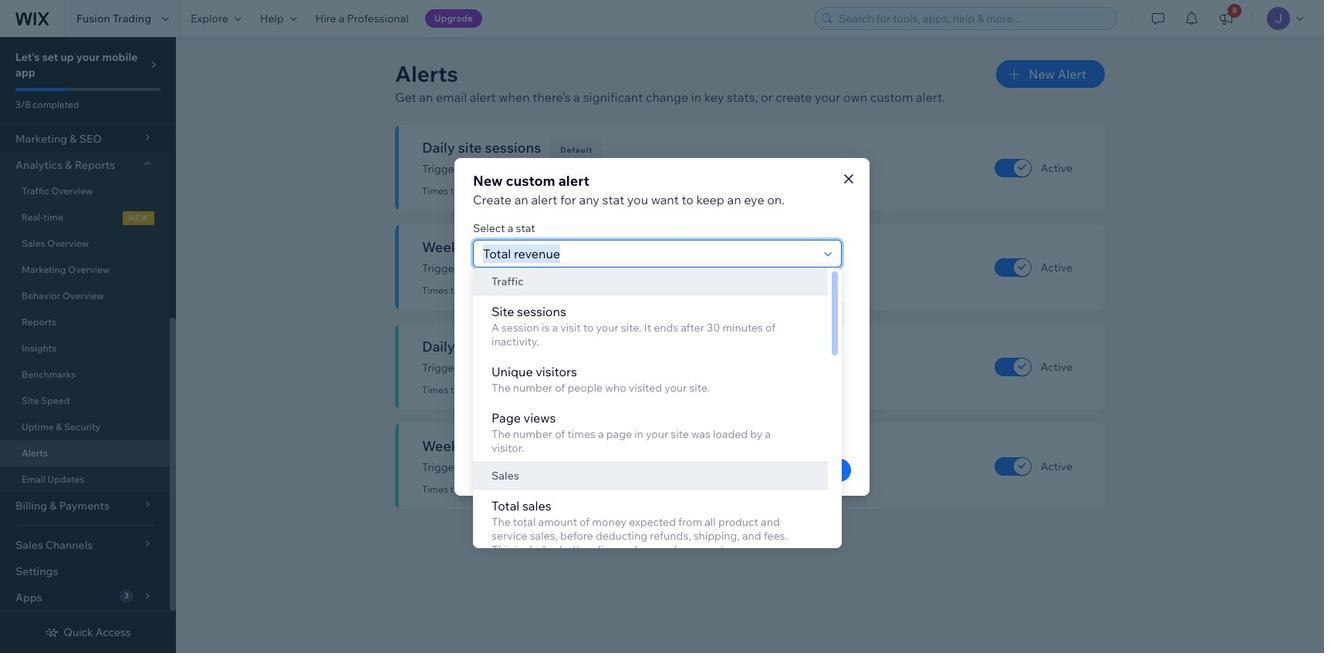 Task type: vqa. For each thing, say whether or not it's contained in the screenshot.


Task type: describe. For each thing, give the bounding box(es) containing it.
more
[[631, 402, 658, 416]]

in right the $
[[558, 361, 567, 375]]

total inside total sales the total amount of money expected from all product and service sales, before deducting refunds, shipping, and fees. this includes both online and manual payments.
[[492, 499, 520, 514]]

email for you'll
[[536, 402, 563, 416]]

8 button
[[1209, 0, 1243, 37]]

email updates
[[22, 474, 84, 485]]

triggered: for daily total sales
[[450, 384, 493, 396]]

reports link
[[0, 309, 170, 336]]

trigger: for daily total sales
[[422, 361, 461, 375]]

views
[[524, 411, 556, 426]]

site speed
[[22, 395, 70, 407]]

the for page views
[[492, 428, 511, 441]]

eye
[[744, 192, 764, 207]]

total sales the total amount of money expected from all product and service sales, before deducting refunds, shipping, and fees. this includes both online and manual payments.
[[492, 499, 788, 557]]

mobile
[[102, 50, 138, 64]]

significant for daily site sessions
[[463, 162, 516, 176]]

or
[[761, 90, 773, 105]]

custom inside "new custom alert create an alert for any stat you want to keep an eye on."
[[506, 172, 555, 189]]

30
[[707, 321, 720, 335]]

day.
[[818, 402, 838, 416]]

select a stat
[[473, 221, 535, 235]]

key
[[704, 90, 724, 105]]

active for daily total sales
[[1041, 360, 1073, 374]]

traffic option
[[473, 268, 828, 296]]

quick access button
[[45, 626, 131, 640]]

new alert
[[1029, 66, 1087, 82]]

there's
[[595, 402, 629, 416]]

active for weekly total sales
[[1041, 460, 1073, 473]]

sales for sales
[[492, 469, 519, 483]]

site for sessions
[[492, 304, 514, 319]]

in right $100
[[713, 402, 722, 416]]

sales for sales overview
[[22, 238, 45, 249]]

change inside alerts get an email alert when there's a significant change in key stats, or create your own custom alert.
[[646, 90, 689, 105]]

insights link
[[0, 336, 170, 362]]

insights
[[22, 343, 56, 354]]

and right product at the bottom of page
[[761, 516, 780, 529]]

traffic for traffic
[[492, 275, 524, 289]]

weekly for weekly site sessions
[[422, 238, 470, 256]]

site inside page views the number of times a page in your site was loaded by a visitor.
[[671, 428, 689, 441]]

shipping,
[[694, 529, 740, 543]]

you'll
[[473, 402, 500, 416]]

never for weekly site sessions
[[495, 285, 520, 296]]

never for daily total sales
[[495, 384, 520, 396]]

0 vertical spatial is
[[598, 281, 606, 295]]

payments.
[[679, 543, 732, 557]]

never for weekly total sales
[[495, 484, 520, 495]]

security
[[64, 421, 101, 433]]

uptime
[[22, 421, 54, 433]]

deducting
[[596, 529, 648, 543]]

create
[[473, 192, 512, 207]]

cancel
[[738, 463, 773, 477]]

1 horizontal spatial total
[[725, 402, 749, 416]]

new custom alert create an alert for any stat you want to keep an eye on.
[[473, 172, 785, 207]]

change for daily total sales
[[518, 361, 556, 375]]

an right 'create'
[[514, 192, 528, 207]]

If there is field
[[565, 301, 821, 327]]

traffic overview link
[[0, 178, 170, 205]]

if
[[560, 281, 566, 295]]

triggered: for weekly site sessions
[[450, 285, 493, 296]]

in up if
[[558, 262, 567, 276]]

unique
[[492, 364, 533, 380]]

save
[[811, 463, 836, 477]]

updates
[[48, 474, 84, 485]]

site sessions a session is a visit to your site. it ends after 30 minutes of inactivity.
[[492, 304, 776, 349]]

expected
[[629, 516, 676, 529]]

a left day.
[[809, 402, 815, 416]]

sessions for weekly site sessions
[[500, 238, 556, 256]]

let's set up your mobile app
[[15, 50, 138, 79]]

alerts for alerts
[[22, 448, 48, 459]]

alerts link
[[0, 441, 170, 467]]

number for views
[[513, 428, 553, 441]]

sessions inside site sessions a session is a visit to your site. it ends after 30 minutes of inactivity.
[[517, 304, 566, 319]]

list box containing site sessions
[[473, 268, 842, 564]]

alert inside alerts get an email alert when there's a significant change in key stats, or create your own custom alert.
[[470, 90, 496, 105]]

minutes
[[723, 321, 763, 335]]

& for analytics
[[65, 158, 72, 172]]

in up amount
[[558, 461, 567, 475]]

in up for
[[558, 162, 567, 176]]

weekly for weekly total sales
[[422, 438, 470, 455]]

to inside "new custom alert create an alert for any stat you want to keep an eye on."
[[682, 192, 694, 207]]

triggered: for daily site sessions
[[450, 185, 493, 197]]

behavior overview
[[22, 290, 104, 302]]

upgrade button
[[425, 9, 482, 28]]

$
[[523, 366, 531, 382]]

an left eye
[[727, 192, 741, 207]]

than
[[660, 402, 683, 416]]

triggered for weekly site sessions
[[522, 285, 562, 296]]

every
[[507, 281, 535, 295]]

times triggered: never triggered for weekly total sales
[[422, 484, 562, 495]]

times triggered: never triggered for daily total sales
[[422, 384, 562, 396]]

a right 'select'
[[508, 221, 514, 235]]

analytics
[[15, 158, 63, 172]]

of inside total sales the total amount of money expected from all product and service sales, before deducting refunds, shipping, and fees. this includes both online and manual payments.
[[580, 516, 590, 529]]

on.
[[767, 192, 785, 207]]

if there is
[[560, 281, 606, 295]]

online
[[585, 543, 616, 557]]

own
[[843, 90, 868, 105]]

fees.
[[764, 529, 788, 543]]

a left page
[[598, 428, 604, 441]]

it
[[644, 321, 651, 335]]

new
[[128, 213, 149, 223]]

email
[[22, 474, 45, 485]]

your inside site sessions a session is a visit to your site. it ends after 30 minutes of inactivity.
[[596, 321, 619, 335]]

1 vertical spatial when
[[566, 402, 593, 416]]

refunds,
[[650, 529, 691, 543]]

explore
[[191, 12, 228, 25]]

and left fees.
[[742, 529, 761, 543]]

sessions. for weekly site sessions
[[628, 262, 673, 276]]

sales overview
[[22, 238, 89, 249]]

app
[[15, 66, 35, 79]]

in inside alerts get an email alert when there's a significant change in key stats, or create your own custom alert.
[[691, 90, 702, 105]]

of inside unique visitors the number of people who visited your site.
[[555, 381, 565, 395]]

check
[[473, 281, 505, 295]]

alert
[[1058, 66, 1087, 82]]

a
[[492, 321, 499, 335]]

site speed link
[[0, 388, 170, 414]]

your inside unique visitors the number of people who visited your site.
[[665, 381, 687, 395]]

8
[[1232, 5, 1237, 15]]

all
[[705, 516, 716, 529]]

alerts for alerts get an email alert when there's a significant change in key stats, or create your own custom alert.
[[395, 60, 458, 87]]

before
[[560, 529, 593, 543]]

alert.
[[916, 90, 945, 105]]

after
[[681, 321, 705, 335]]

Number text field
[[478, 361, 519, 387]]

sales for daily total sales
[[491, 338, 524, 356]]

keep
[[696, 192, 725, 207]]

inactivity.
[[492, 335, 539, 349]]

times for daily site sessions
[[422, 185, 448, 197]]

weekly total sales
[[422, 438, 540, 455]]

for
[[560, 192, 576, 207]]

access
[[96, 626, 131, 640]]

any
[[579, 192, 600, 207]]

sales,
[[530, 529, 558, 543]]

includes
[[515, 543, 557, 557]]

quick access
[[64, 626, 131, 640]]

a right by
[[765, 428, 771, 441]]

to inside site sessions a session is a visit to your site. it ends after 30 minutes of inactivity.
[[583, 321, 594, 335]]

active for daily site sessions
[[1041, 161, 1073, 175]]

weekly for sessions
[[570, 262, 605, 276]]

professional
[[347, 12, 409, 25]]

let's
[[15, 50, 40, 64]]



Task type: locate. For each thing, give the bounding box(es) containing it.
your left own
[[815, 90, 841, 105]]

2 never from the top
[[495, 285, 520, 296]]

1 vertical spatial alert
[[559, 172, 589, 189]]

3/8 completed
[[15, 99, 79, 110]]

benchmarks link
[[0, 362, 170, 388]]

overview inside traffic overview link
[[51, 185, 93, 197]]

settings
[[15, 565, 58, 579]]

marketing overview
[[22, 264, 110, 276]]

number down views
[[513, 428, 553, 441]]

1 vertical spatial daily
[[422, 338, 455, 356]]

0 horizontal spatial alerts
[[22, 448, 48, 459]]

0 vertical spatial when
[[499, 90, 530, 105]]

0 horizontal spatial total
[[492, 499, 520, 514]]

& up traffic overview
[[65, 158, 72, 172]]

0 vertical spatial site
[[492, 304, 514, 319]]

alerts up get
[[395, 60, 458, 87]]

a inside alerts get an email alert when there's a significant change in key stats, or create your own custom alert.
[[574, 90, 580, 105]]

trigger: down weekly total sales
[[422, 461, 461, 475]]

Search for tools, apps, help & more... field
[[834, 8, 1112, 29]]

overview for marketing overview
[[68, 264, 110, 276]]

&
[[65, 158, 72, 172], [56, 421, 62, 433]]

times triggered: never triggered up check every field
[[422, 285, 562, 296]]

sales up trigger: significant change in weekly total sales.
[[507, 438, 540, 455]]

the inside page views the number of times a page in your site was loaded by a visitor.
[[492, 428, 511, 441]]

get
[[395, 90, 416, 105]]

1 vertical spatial the
[[492, 428, 511, 441]]

stat right any
[[602, 192, 624, 207]]

visitor.
[[492, 441, 524, 455]]

the for unique visitors
[[492, 381, 511, 395]]

number down trigger: significant change in daily total sales.
[[513, 381, 553, 395]]

2 vertical spatial sessions
[[517, 304, 566, 319]]

daily for daily total sales
[[422, 338, 455, 356]]

significant down the number in the left bottom of the page
[[463, 361, 516, 375]]

traffic down analytics
[[22, 185, 49, 197]]

overview for sales overview
[[47, 238, 89, 249]]

behavior
[[22, 290, 60, 302]]

1 vertical spatial is
[[542, 321, 550, 335]]

alerts inside sidebar element
[[22, 448, 48, 459]]

0 vertical spatial custom
[[870, 90, 913, 105]]

new for alert
[[1029, 66, 1055, 82]]

3 triggered from the top
[[522, 384, 562, 396]]

new up 'create'
[[473, 172, 503, 189]]

3 trigger: from the top
[[422, 361, 461, 375]]

traffic
[[22, 185, 49, 197], [492, 275, 524, 289]]

3 triggered: from the top
[[450, 384, 493, 396]]

1 vertical spatial default
[[576, 245, 608, 255]]

revenue
[[752, 402, 796, 416]]

0 horizontal spatial reports
[[22, 316, 56, 328]]

site. inside site sessions a session is a visit to your site. it ends after 30 minutes of inactivity.
[[621, 321, 642, 335]]

hire a professional
[[316, 12, 409, 25]]

1 never from the top
[[495, 185, 520, 197]]

times for daily total sales
[[422, 384, 448, 396]]

times triggered: never triggered for daily site sessions
[[422, 185, 562, 197]]

default down times
[[559, 444, 592, 454]]

0 vertical spatial &
[[65, 158, 72, 172]]

when inside alerts get an email alert when there's a significant change in key stats, or create your own custom alert.
[[499, 90, 530, 105]]

stat right 'select'
[[516, 221, 535, 235]]

1 vertical spatial weekly
[[422, 438, 470, 455]]

sales. for weekly total sales
[[632, 461, 660, 475]]

and right 'online'
[[619, 543, 638, 557]]

times for weekly site sessions
[[422, 285, 448, 296]]

times left check
[[422, 285, 448, 296]]

1 triggered: from the top
[[450, 185, 493, 197]]

never up check every field
[[495, 285, 520, 296]]

0 vertical spatial total
[[725, 402, 749, 416]]

0 vertical spatial daily
[[570, 162, 593, 176]]

2 vertical spatial default
[[559, 444, 592, 454]]

weekly down times
[[570, 461, 605, 475]]

visitors
[[536, 364, 577, 380]]

1 weekly from the top
[[422, 238, 470, 256]]

2 active from the top
[[1041, 260, 1073, 274]]

new for custom
[[473, 172, 503, 189]]

new left alert
[[1029, 66, 1055, 82]]

sales. for daily total sales
[[621, 361, 649, 375]]

times down daily total sales
[[422, 384, 448, 396]]

a right there's
[[574, 90, 580, 105]]

of left money
[[580, 516, 590, 529]]

times triggered: never triggered for weekly site sessions
[[422, 285, 562, 296]]

0 horizontal spatial new
[[473, 172, 503, 189]]

custom
[[870, 90, 913, 105], [506, 172, 555, 189]]

reports
[[75, 158, 115, 172], [22, 316, 56, 328]]

overview up marketing overview
[[47, 238, 89, 249]]

new
[[1029, 66, 1055, 82], [473, 172, 503, 189]]

1 times from the top
[[422, 185, 448, 197]]

weekly for sales
[[570, 461, 605, 475]]

trigger: for daily site sessions
[[422, 162, 461, 176]]

up
[[61, 50, 74, 64]]

alerts up email
[[22, 448, 48, 459]]

sales option
[[473, 462, 828, 490]]

a left visit at left
[[552, 321, 558, 335]]

site. inside unique visitors the number of people who visited your site.
[[689, 381, 710, 395]]

4 times from the top
[[422, 484, 448, 495]]

change left "key"
[[646, 90, 689, 105]]

trading
[[113, 12, 151, 25]]

1 horizontal spatial stat
[[602, 192, 624, 207]]

sales. down page views the number of times a page in your site was loaded by a visitor.
[[632, 461, 660, 475]]

sessions. for daily site sessions
[[616, 162, 662, 176]]

2 daily from the top
[[422, 338, 455, 356]]

stat inside "new custom alert create an alert for any stat you want to keep an eye on."
[[602, 192, 624, 207]]

0 vertical spatial sessions.
[[616, 162, 662, 176]]

to right visit at left
[[583, 321, 594, 335]]

reports inside popup button
[[75, 158, 115, 172]]

site left the speed
[[22, 395, 39, 407]]

1 horizontal spatial email
[[536, 402, 563, 416]]

sales. up visited
[[621, 361, 649, 375]]

your inside alerts get an email alert when there's a significant change in key stats, or create your own custom alert.
[[815, 90, 841, 105]]

is inside site sessions a session is a visit to your site. it ends after 30 minutes of inactivity.
[[542, 321, 550, 335]]

1 trigger: from the top
[[422, 162, 461, 176]]

3 never from the top
[[495, 384, 520, 396]]

number inside unique visitors the number of people who visited your site.
[[513, 381, 553, 395]]

this
[[492, 543, 512, 557]]

2 triggered: from the top
[[450, 285, 493, 296]]

daily up the people
[[570, 361, 593, 375]]

2 vertical spatial alert
[[531, 192, 557, 207]]

triggered down trigger: significant change in weekly total sales.
[[522, 484, 562, 495]]

number inside page views the number of times a page in your site was loaded by a visitor.
[[513, 428, 553, 441]]

visited
[[629, 381, 662, 395]]

1 vertical spatial sessions.
[[628, 262, 673, 276]]

daily total sales
[[422, 338, 524, 356]]

default
[[560, 145, 593, 155], [576, 245, 608, 255], [559, 444, 592, 454]]

1 horizontal spatial alert
[[531, 192, 557, 207]]

change down visitor.
[[518, 461, 556, 475]]

1 vertical spatial site.
[[689, 381, 710, 395]]

the for total sales
[[492, 516, 511, 529]]

$100
[[685, 402, 711, 416]]

alert up daily site sessions
[[470, 90, 496, 105]]

3 times from the top
[[422, 384, 448, 396]]

1 vertical spatial to
[[583, 321, 594, 335]]

never down trigger: significant change in weekly total sales.
[[495, 484, 520, 495]]

triggered: up check every field
[[450, 285, 493, 296]]

1 weekly from the top
[[570, 262, 605, 276]]

save button
[[796, 459, 851, 482]]

triggered down the $
[[522, 384, 562, 396]]

traffic for traffic overview
[[22, 185, 49, 197]]

1 vertical spatial sessions
[[500, 238, 556, 256]]

marketing
[[22, 264, 66, 276]]

2 weekly from the top
[[570, 461, 605, 475]]

0 vertical spatial site.
[[621, 321, 642, 335]]

triggered for daily total sales
[[522, 384, 562, 396]]

significant down daily site sessions
[[463, 162, 516, 176]]

triggered for weekly total sales
[[522, 484, 562, 495]]

1 horizontal spatial custom
[[870, 90, 913, 105]]

help
[[260, 12, 284, 25]]

4 times triggered: never triggered from the top
[[422, 484, 562, 495]]

0 vertical spatial alerts
[[395, 60, 458, 87]]

3/8
[[15, 99, 31, 110]]

times triggered: never triggered up 'select'
[[422, 185, 562, 197]]

1 daily from the top
[[422, 139, 455, 157]]

trigger: for weekly site sessions
[[422, 262, 461, 276]]

1 horizontal spatial new
[[1029, 66, 1055, 82]]

there
[[569, 281, 596, 295]]

significant up check
[[463, 262, 516, 276]]

sales inside sidebar element
[[22, 238, 45, 249]]

sessions. up it
[[628, 262, 673, 276]]

service
[[492, 529, 527, 543]]

in right page
[[634, 428, 644, 441]]

alerts inside alerts get an email alert when there's a significant change in key stats, or create your own custom alert.
[[395, 60, 458, 87]]

traffic inside sidebar element
[[22, 185, 49, 197]]

sales for weekly total sales
[[507, 438, 540, 455]]

cancel button
[[724, 459, 786, 482]]

custom inside alerts get an email alert when there's a significant change in key stats, or create your own custom alert.
[[870, 90, 913, 105]]

analytics & reports button
[[0, 152, 170, 178]]

alert
[[470, 90, 496, 105], [559, 172, 589, 189], [531, 192, 557, 207]]

people
[[568, 381, 603, 395]]

triggered: up you'll
[[450, 384, 493, 396]]

0 vertical spatial reports
[[75, 158, 115, 172]]

0 vertical spatial sales.
[[621, 361, 649, 375]]

sales down visitor.
[[492, 469, 519, 483]]

change up every
[[518, 262, 556, 276]]

sidebar element
[[0, 0, 176, 654]]

0 horizontal spatial is
[[542, 321, 550, 335]]

your down you'll get an email when there's more than $100 in total revenue in a day.
[[646, 428, 668, 441]]

overview for behavior overview
[[62, 290, 104, 302]]

times left 'create'
[[422, 185, 448, 197]]

1 horizontal spatial traffic
[[492, 275, 524, 289]]

the inside total sales the total amount of money expected from all product and service sales, before deducting refunds, shipping, and fees. this includes both online and manual payments.
[[492, 516, 511, 529]]

0 horizontal spatial traffic
[[22, 185, 49, 197]]

1 vertical spatial sales.
[[632, 461, 660, 475]]

list box
[[473, 268, 842, 564]]

1 horizontal spatial reports
[[75, 158, 115, 172]]

3 active from the top
[[1041, 360, 1073, 374]]

analytics & reports
[[15, 158, 115, 172]]

default for weekly site sessions
[[576, 245, 608, 255]]

trigger: significant change in daily site sessions.
[[422, 162, 662, 176]]

site. left it
[[621, 321, 642, 335]]

significant right there's
[[583, 90, 643, 105]]

significant for weekly total sales
[[463, 461, 516, 475]]

2 trigger: from the top
[[422, 262, 461, 276]]

traffic up check every field
[[492, 275, 524, 289]]

1 vertical spatial traffic
[[492, 275, 524, 289]]

1 vertical spatial new
[[473, 172, 503, 189]]

number for visitors
[[513, 381, 553, 395]]

1 vertical spatial sales
[[507, 438, 540, 455]]

default up "trigger: significant change in daily site sessions."
[[560, 145, 593, 155]]

1 vertical spatial weekly
[[570, 461, 605, 475]]

marketing overview link
[[0, 257, 170, 283]]

3 the from the top
[[492, 516, 511, 529]]

0 horizontal spatial when
[[499, 90, 530, 105]]

& inside popup button
[[65, 158, 72, 172]]

trigger: significant change in weekly site sessions.
[[422, 262, 673, 276]]

of down visitors
[[555, 381, 565, 395]]

1 triggered from the top
[[522, 185, 562, 197]]

1 vertical spatial reports
[[22, 316, 56, 328]]

4 triggered: from the top
[[450, 484, 493, 495]]

sales
[[22, 238, 45, 249], [492, 469, 519, 483]]

active for weekly site sessions
[[1041, 260, 1073, 274]]

site inside sidebar element
[[22, 395, 39, 407]]

2 the from the top
[[492, 428, 511, 441]]

of inside page views the number of times a page in your site was loaded by a visitor.
[[555, 428, 565, 441]]

site for speed
[[22, 395, 39, 407]]

change for weekly total sales
[[518, 461, 556, 475]]

trigger: significant change in daily total sales.
[[422, 361, 649, 375]]

email inside alerts get an email alert when there's a significant change in key stats, or create your own custom alert.
[[436, 90, 467, 105]]

4 active from the top
[[1041, 460, 1073, 473]]

site inside site sessions a session is a visit to your site. it ends after 30 minutes of inactivity.
[[492, 304, 514, 319]]

0 horizontal spatial &
[[56, 421, 62, 433]]

a inside site sessions a session is a visit to your site. it ends after 30 minutes of inactivity.
[[552, 321, 558, 335]]

1 vertical spatial total
[[492, 499, 520, 514]]

sales inside total sales the total amount of money expected from all product and service sales, before deducting refunds, shipping, and fees. this includes both online and manual payments.
[[522, 499, 551, 514]]

change for weekly site sessions
[[518, 262, 556, 276]]

benchmarks
[[22, 369, 76, 380]]

the up this
[[492, 516, 511, 529]]

1 horizontal spatial alerts
[[395, 60, 458, 87]]

1 vertical spatial stat
[[516, 221, 535, 235]]

both
[[559, 543, 583, 557]]

1 times triggered: never triggered from the top
[[422, 185, 562, 197]]

overview down the marketing overview link
[[62, 290, 104, 302]]

the inside unique visitors the number of people who visited your site.
[[492, 381, 511, 395]]

of inside site sessions a session is a visit to your site. it ends after 30 minutes of inactivity.
[[766, 321, 776, 335]]

Select a stat field
[[478, 240, 820, 267]]

is
[[598, 281, 606, 295], [542, 321, 550, 335]]

overview inside sales overview link
[[47, 238, 89, 249]]

1 the from the top
[[492, 381, 511, 395]]

get
[[502, 402, 519, 416]]

to right want
[[682, 192, 694, 207]]

new inside button
[[1029, 66, 1055, 82]]

Check every field
[[478, 301, 523, 327]]

want
[[651, 192, 679, 207]]

& for uptime
[[56, 421, 62, 433]]

your right up on the top of page
[[76, 50, 100, 64]]

0 vertical spatial email
[[436, 90, 467, 105]]

never up select a stat
[[495, 185, 520, 197]]

who
[[605, 381, 626, 395]]

1 horizontal spatial when
[[566, 402, 593, 416]]

1 vertical spatial site
[[22, 395, 39, 407]]

1 horizontal spatial sales
[[492, 469, 519, 483]]

0 vertical spatial to
[[682, 192, 694, 207]]

trigger: down weekly site sessions
[[422, 262, 461, 276]]

1 vertical spatial custom
[[506, 172, 555, 189]]

overview down analytics & reports
[[51, 185, 93, 197]]

default for daily site sessions
[[560, 145, 593, 155]]

times triggered: never triggered down visitor.
[[422, 484, 562, 495]]

page views the number of times a page in your site was loaded by a visitor.
[[492, 411, 771, 455]]

select
[[473, 221, 505, 235]]

0 vertical spatial default
[[560, 145, 593, 155]]

new inside "new custom alert create an alert for any stat you want to keep an eye on."
[[473, 172, 503, 189]]

1 vertical spatial daily
[[570, 361, 593, 375]]

overview inside the marketing overview link
[[68, 264, 110, 276]]

reports up insights
[[22, 316, 56, 328]]

2 weekly from the top
[[422, 438, 470, 455]]

stats,
[[727, 90, 758, 105]]

of left times
[[555, 428, 565, 441]]

0 horizontal spatial custom
[[506, 172, 555, 189]]

1 horizontal spatial is
[[598, 281, 606, 295]]

0 vertical spatial alert
[[470, 90, 496, 105]]

sessions up trigger: significant change in weekly site sessions.
[[500, 238, 556, 256]]

0 horizontal spatial alert
[[470, 90, 496, 105]]

& right the uptime
[[56, 421, 62, 433]]

significant inside alerts get an email alert when there's a significant change in key stats, or create your own custom alert.
[[583, 90, 643, 105]]

change down daily site sessions
[[518, 162, 556, 176]]

1 daily from the top
[[570, 162, 593, 176]]

site.
[[621, 321, 642, 335], [689, 381, 710, 395]]

was
[[691, 428, 711, 441]]

email for alerts
[[436, 90, 467, 105]]

new alert button
[[996, 60, 1105, 88]]

sales down real-
[[22, 238, 45, 249]]

daily for sales
[[570, 361, 593, 375]]

you'll get an email when there's more than $100 in total revenue in a day.
[[473, 402, 838, 416]]

site. for unique visitors
[[689, 381, 710, 395]]

alerts
[[395, 60, 458, 87], [22, 448, 48, 459]]

stat
[[602, 192, 624, 207], [516, 221, 535, 235]]

0 horizontal spatial email
[[436, 90, 467, 105]]

trigger: down daily site sessions
[[422, 162, 461, 176]]

0 horizontal spatial to
[[583, 321, 594, 335]]

an right get
[[419, 90, 433, 105]]

weekly
[[570, 262, 605, 276], [570, 461, 605, 475]]

of
[[766, 321, 776, 335], [555, 381, 565, 395], [555, 428, 565, 441], [580, 516, 590, 529]]

1 horizontal spatial site.
[[689, 381, 710, 395]]

alert up for
[[559, 172, 589, 189]]

overview inside behavior overview link
[[62, 290, 104, 302]]

times triggered: never triggered
[[422, 185, 562, 197], [422, 285, 562, 296], [422, 384, 562, 396], [422, 484, 562, 495]]

real-time
[[22, 211, 63, 223]]

1 vertical spatial alerts
[[22, 448, 48, 459]]

0 vertical spatial sales
[[491, 338, 524, 356]]

alerts get an email alert when there's a significant change in key stats, or create your own custom alert.
[[395, 60, 945, 105]]

significant for daily total sales
[[463, 361, 516, 375]]

triggered:
[[450, 185, 493, 197], [450, 285, 493, 296], [450, 384, 493, 396], [450, 484, 493, 495]]

triggered for daily site sessions
[[522, 185, 562, 197]]

0 vertical spatial number
[[513, 381, 553, 395]]

2 daily from the top
[[570, 361, 593, 375]]

1 number from the top
[[513, 381, 553, 395]]

0 horizontal spatial stat
[[516, 221, 535, 235]]

0 vertical spatial sessions
[[485, 139, 541, 157]]

daily for daily site sessions
[[422, 139, 455, 157]]

site. up $100
[[689, 381, 710, 395]]

hire a professional link
[[306, 0, 418, 37]]

active
[[1041, 161, 1073, 175], [1041, 260, 1073, 274], [1041, 360, 1073, 374], [1041, 460, 1073, 473]]

a right hire
[[339, 12, 345, 25]]

fusion trading
[[76, 12, 151, 25]]

4 trigger: from the top
[[422, 461, 461, 475]]

triggered: for weekly total sales
[[450, 484, 493, 495]]

never for daily site sessions
[[495, 185, 520, 197]]

traffic inside option
[[492, 275, 524, 289]]

fusion
[[76, 12, 110, 25]]

1 horizontal spatial to
[[682, 192, 694, 207]]

2 vertical spatial sales
[[522, 499, 551, 514]]

email
[[436, 90, 467, 105], [536, 402, 563, 416]]

times triggered: never triggered up you'll
[[422, 384, 562, 396]]

trigger: down daily total sales
[[422, 361, 461, 375]]

in left "key"
[[691, 90, 702, 105]]

uptime & security link
[[0, 414, 170, 441]]

triggered down "trigger: significant change in daily site sessions."
[[522, 185, 562, 197]]

1 horizontal spatial site
[[492, 304, 514, 319]]

0 horizontal spatial site
[[22, 395, 39, 407]]

4 triggered from the top
[[522, 484, 562, 495]]

times for weekly total sales
[[422, 484, 448, 495]]

1 horizontal spatial &
[[65, 158, 72, 172]]

2 times triggered: never triggered from the top
[[422, 285, 562, 296]]

0 vertical spatial the
[[492, 381, 511, 395]]

traffic overview
[[22, 185, 93, 197]]

site up a
[[492, 304, 514, 319]]

your inside let's set up your mobile app
[[76, 50, 100, 64]]

2 number from the top
[[513, 428, 553, 441]]

1 vertical spatial sales
[[492, 469, 519, 483]]

0 vertical spatial stat
[[602, 192, 624, 207]]

manual
[[640, 543, 677, 557]]

1 vertical spatial number
[[513, 428, 553, 441]]

by
[[750, 428, 763, 441]]

overview down sales overview link
[[68, 264, 110, 276]]

total inside total sales the total amount of money expected from all product and service sales, before deducting refunds, shipping, and fees. this includes both online and manual payments.
[[513, 516, 536, 529]]

sessions up session
[[517, 304, 566, 319]]

daily
[[570, 162, 593, 176], [570, 361, 593, 375]]

in inside page views the number of times a page in your site was loaded by a visitor.
[[634, 428, 644, 441]]

2 horizontal spatial alert
[[559, 172, 589, 189]]

sessions for daily site sessions
[[485, 139, 541, 157]]

0 vertical spatial traffic
[[22, 185, 49, 197]]

triggered: up 'select'
[[450, 185, 493, 197]]

default for weekly total sales
[[559, 444, 592, 454]]

0 vertical spatial weekly
[[422, 238, 470, 256]]

total up loaded
[[725, 402, 749, 416]]

sessions. up you
[[616, 162, 662, 176]]

0 horizontal spatial sales
[[22, 238, 45, 249]]

your right visit at left
[[596, 321, 619, 335]]

1 vertical spatial &
[[56, 421, 62, 433]]

1 active from the top
[[1041, 161, 1073, 175]]

create
[[776, 90, 812, 105]]

overview for traffic overview
[[51, 185, 93, 197]]

1 vertical spatial email
[[536, 402, 563, 416]]

2 times from the top
[[422, 285, 448, 296]]

trigger: for weekly total sales
[[422, 461, 461, 475]]

0 vertical spatial sales
[[22, 238, 45, 249]]

number
[[513, 381, 553, 395], [513, 428, 553, 441]]

the down page
[[492, 428, 511, 441]]

help button
[[251, 0, 306, 37]]

is right there
[[598, 281, 606, 295]]

daily site sessions
[[422, 139, 541, 157]]

0 vertical spatial new
[[1029, 66, 1055, 82]]

0 horizontal spatial site.
[[621, 321, 642, 335]]

0 vertical spatial daily
[[422, 139, 455, 157]]

weekly up if there is
[[570, 262, 605, 276]]

sales down a
[[491, 338, 524, 356]]

significant down weekly total sales
[[463, 461, 516, 475]]

2 triggered from the top
[[522, 285, 562, 296]]

when left there's
[[499, 90, 530, 105]]

daily for sessions
[[570, 162, 593, 176]]

daily up any
[[570, 162, 593, 176]]

trigger: significant change in weekly total sales.
[[422, 461, 660, 475]]

0 vertical spatial weekly
[[570, 262, 605, 276]]

4 never from the top
[[495, 484, 520, 495]]

your inside page views the number of times a page in your site was loaded by a visitor.
[[646, 428, 668, 441]]

change for daily site sessions
[[518, 162, 556, 176]]

significant for weekly site sessions
[[463, 262, 516, 276]]

in left day.
[[798, 402, 807, 416]]

an inside alerts get an email alert when there's a significant change in key stats, or create your own custom alert.
[[419, 90, 433, 105]]

of right minutes at the right
[[766, 321, 776, 335]]

2 vertical spatial the
[[492, 516, 511, 529]]

3 times triggered: never triggered from the top
[[422, 384, 562, 396]]

significant
[[583, 90, 643, 105], [463, 162, 516, 176], [463, 262, 516, 276], [463, 361, 516, 375], [463, 461, 516, 475]]

site. for site sessions
[[621, 321, 642, 335]]

never up 'get'
[[495, 384, 520, 396]]

triggered: down weekly total sales
[[450, 484, 493, 495]]

email down visitors
[[536, 402, 563, 416]]

from
[[678, 516, 702, 529]]

sales inside option
[[492, 469, 519, 483]]

an right 'get'
[[521, 402, 533, 416]]

you
[[627, 192, 648, 207]]



